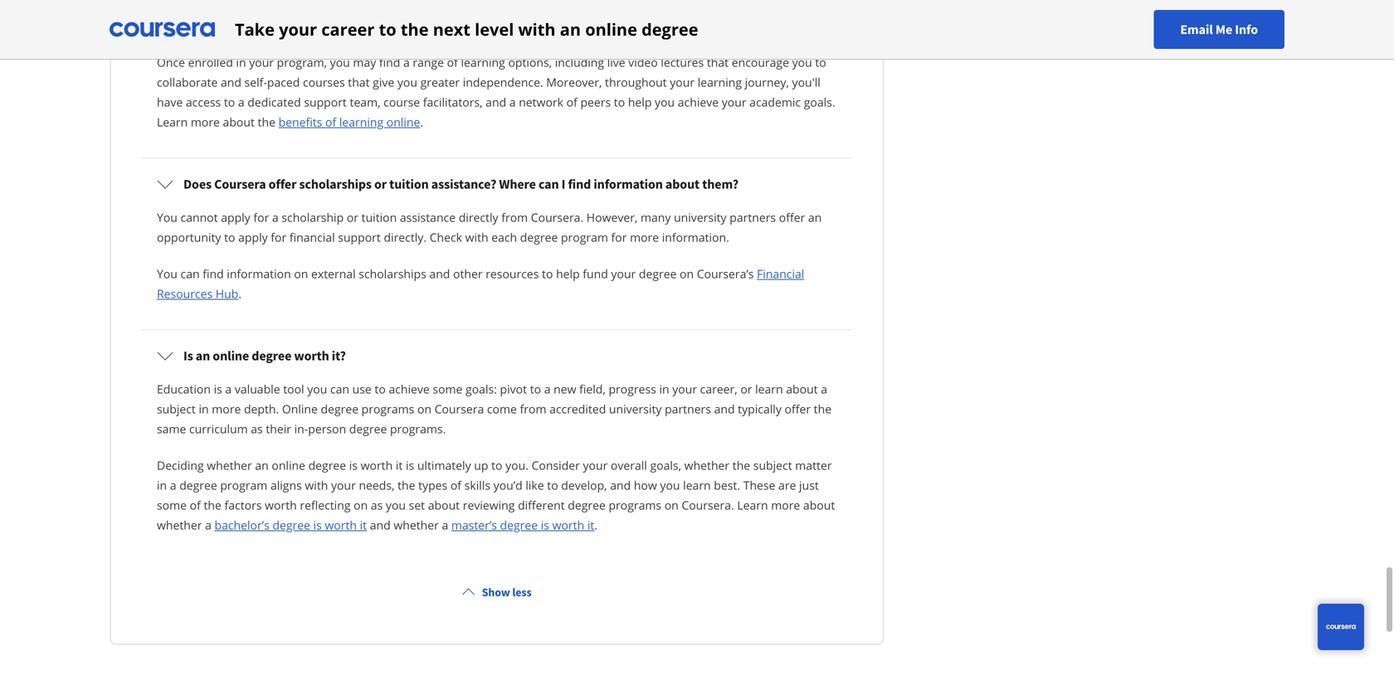 Task type: vqa. For each thing, say whether or not it's contained in the screenshot.
WITH to the top
yes



Task type: describe. For each thing, give the bounding box(es) containing it.
take your career to the next level with an online degree
[[235, 18, 698, 41]]

is an online degree worth it? button
[[144, 333, 850, 379]]

the up best.
[[733, 458, 750, 473]]

on inside education is a valuable tool you can use to achieve some goals: pivot to a new field, progress in your career, or learn about a subject in more depth. online degree programs on coursera come from accredited university partners and typically offer the same curriculum as their in-person degree programs.
[[417, 401, 432, 417]]

new
[[554, 381, 576, 397]]

on down information.
[[680, 266, 694, 282]]

degree up person
[[321, 401, 359, 417]]

from inside education is a valuable tool you can use to achieve some goals: pivot to a new field, progress in your career, or learn about a subject in more depth. online degree programs on coursera come from accredited university partners and typically offer the same curriculum as their in-person degree programs.
[[520, 401, 546, 417]]

about down types
[[428, 497, 460, 513]]

a left bachelor's
[[205, 517, 212, 533]]

tuition inside dropdown button
[[389, 176, 429, 193]]

partners inside education is a valuable tool you can use to achieve some goals: pivot to a new field, progress in your career, or learn about a subject in more depth. online degree programs on coursera come from accredited university partners and typically offer the same curriculum as their in-person degree programs.
[[665, 401, 711, 417]]

is down reflecting
[[313, 517, 322, 533]]

with for up
[[305, 478, 328, 493]]

a up the matter
[[821, 381, 827, 397]]

more inside the once enrolled in your program, you may find a range of learning options, including live video lectures that encourage you to collaborate and self-paced courses that give you greater independence. moreover, throughout your learning journey, you'll have access to a dedicated support team, course facilitators, and a network of peers to help you achieve your academic goals. learn more about the
[[191, 114, 220, 130]]

a down independence.
[[509, 94, 516, 110]]

different
[[518, 497, 565, 513]]

does
[[183, 176, 212, 193]]

set
[[409, 497, 425, 513]]

is
[[183, 348, 193, 364]]

1 vertical spatial can
[[181, 266, 200, 282]]

degree down use
[[349, 421, 387, 437]]

facilitators,
[[423, 94, 483, 110]]

is up reflecting
[[349, 458, 358, 473]]

university inside education is a valuable tool you can use to achieve some goals: pivot to a new field, progress in your career, or learn about a subject in more depth. online degree programs on coursera come from accredited university partners and typically offer the same curriculum as their in-person degree programs.
[[609, 401, 662, 417]]

develop,
[[561, 478, 607, 493]]

coursera inside dropdown button
[[214, 176, 266, 193]]

types
[[418, 478, 447, 493]]

live
[[607, 54, 625, 70]]

achieve inside education is a valuable tool you can use to achieve some goals: pivot to a new field, progress in your career, or learn about a subject in more depth. online degree programs on coursera come from accredited university partners and typically offer the same curriculum as their in-person degree programs.
[[389, 381, 430, 397]]

come
[[487, 401, 517, 417]]

program inside you cannot apply for a scholarship or tuition assistance directly from coursera. however, many university partners offer an opportunity to apply for financial support directly. check with each degree program for more information.
[[561, 229, 608, 245]]

level
[[475, 18, 514, 41]]

you inside education is a valuable tool you can use to achieve some goals: pivot to a new field, progress in your career, or learn about a subject in more depth. online degree programs on coursera come from accredited university partners and typically offer the same curriculum as their in-person degree programs.
[[307, 381, 327, 397]]

online up live
[[585, 18, 637, 41]]

up
[[474, 458, 488, 473]]

goals,
[[650, 458, 681, 473]]

use
[[352, 381, 372, 397]]

as inside education is a valuable tool you can use to achieve some goals: pivot to a new field, progress in your career, or learn about a subject in more depth. online degree programs on coursera come from accredited university partners and typically offer the same curriculum as their in-person degree programs.
[[251, 421, 263, 437]]

information.
[[662, 229, 729, 245]]

to right resources
[[542, 266, 553, 282]]

online inside dropdown button
[[213, 348, 249, 364]]

options,
[[508, 54, 552, 70]]

some inside education is a valuable tool you can use to achieve some goals: pivot to a new field, progress in your career, or learn about a subject in more depth. online degree programs on coursera come from accredited university partners and typically offer the same curriculum as their in-person degree programs.
[[433, 381, 463, 397]]

or inside education is a valuable tool you can use to achieve some goals: pivot to a new field, progress in your career, or learn about a subject in more depth. online degree programs on coursera come from accredited university partners and typically offer the same curriculum as their in-person degree programs.
[[740, 381, 752, 397]]

once enrolled in your program, you may find a range of learning options, including live video lectures that encourage you to collaborate and self-paced courses that give you greater independence. moreover, throughout your learning journey, you'll have access to a dedicated support team, course facilitators, and a network of peers to help you achieve your academic goals. learn more about the
[[157, 54, 835, 130]]

network
[[519, 94, 563, 110]]

0 horizontal spatial for
[[253, 210, 269, 225]]

progress
[[609, 381, 656, 397]]

0 horizontal spatial find
[[203, 266, 224, 282]]

support inside the once enrolled in your program, you may find a range of learning options, including live video lectures that encourage you to collaborate and self-paced courses that give you greater independence. moreover, throughout your learning journey, you'll have access to a dedicated support team, course facilitators, and a network of peers to help you achieve your academic goals. learn more about the
[[304, 94, 347, 110]]

external
[[311, 266, 356, 282]]

degree up lectures
[[642, 18, 698, 41]]

how
[[634, 478, 657, 493]]

online inside the deciding whether an online degree is worth it is ultimately up to you. consider your overall goals, whether the subject matter in a degree program aligns with your needs, the types of skills you'd like to develop, and how you learn best. these are just some of the factors worth reflecting on as you set about reviewing different degree programs on coursera. learn more about whether a
[[272, 458, 305, 473]]

1 horizontal spatial .
[[420, 114, 423, 130]]

greater
[[420, 74, 460, 90]]

master's
[[451, 517, 497, 533]]

where
[[499, 176, 536, 193]]

you down the 'goals,'
[[660, 478, 680, 493]]

goals:
[[466, 381, 497, 397]]

a left the master's
[[442, 517, 448, 533]]

and down needs,
[[370, 517, 391, 533]]

to right access
[[224, 94, 235, 110]]

courses
[[303, 74, 345, 90]]

paced
[[267, 74, 300, 90]]

2 horizontal spatial .
[[594, 517, 598, 533]]

learn inside the deciding whether an online degree is worth it is ultimately up to you. consider your overall goals, whether the subject matter in a degree program aligns with your needs, the types of skills you'd like to develop, and how you learn best. these are just some of the factors worth reflecting on as you set about reviewing different degree programs on coursera. learn more about whether a
[[737, 497, 768, 513]]

however,
[[587, 210, 638, 225]]

worth down 'different' on the left bottom of the page
[[552, 517, 584, 533]]

to right use
[[375, 381, 386, 397]]

to inside you cannot apply for a scholarship or tuition assistance directly from coursera. however, many university partners offer an opportunity to apply for financial support directly. check with each degree program for more information.
[[224, 229, 235, 245]]

is left ultimately
[[406, 458, 414, 473]]

programs inside education is a valuable tool you can use to achieve some goals: pivot to a new field, progress in your career, or learn about a subject in more depth. online degree programs on coursera come from accredited university partners and typically offer the same curriculum as their in-person degree programs.
[[362, 401, 414, 417]]

degree down deciding
[[179, 478, 217, 493]]

you cannot apply for a scholarship or tuition assistance directly from coursera. however, many university partners offer an opportunity to apply for financial support directly. check with each degree program for more information.
[[157, 210, 822, 245]]

benefits
[[278, 114, 322, 130]]

collaborate
[[157, 74, 218, 90]]

of right benefits
[[325, 114, 336, 130]]

0 vertical spatial with
[[518, 18, 556, 41]]

about inside education is a valuable tool you can use to achieve some goals: pivot to a new field, progress in your career, or learn about a subject in more depth. online degree programs on coursera come from accredited university partners and typically offer the same curriculum as their in-person degree programs.
[[786, 381, 818, 397]]

degree down develop,
[[568, 497, 606, 513]]

1 horizontal spatial learning
[[461, 54, 505, 70]]

deciding
[[157, 458, 204, 473]]

valuable
[[235, 381, 280, 397]]

and left other
[[429, 266, 450, 282]]

to right like
[[547, 478, 558, 493]]

to right peers
[[614, 94, 625, 110]]

you down throughout
[[655, 94, 675, 110]]

show less
[[482, 585, 532, 600]]

these
[[743, 478, 775, 493]]

whether up best.
[[684, 458, 730, 473]]

in inside the deciding whether an online degree is worth it is ultimately up to you. consider your overall goals, whether the subject matter in a degree program aligns with your needs, the types of skills you'd like to develop, and how you learn best. these are just some of the factors worth reflecting on as you set about reviewing different degree programs on coursera. learn more about whether a
[[157, 478, 167, 493]]

and left self-
[[221, 74, 241, 90]]

bachelor's degree is worth it and whether a master's degree is worth it .
[[215, 517, 598, 533]]

take
[[235, 18, 275, 41]]

you left may
[[330, 54, 350, 70]]

their
[[266, 421, 291, 437]]

university inside you cannot apply for a scholarship or tuition assistance directly from coursera. however, many university partners offer an opportunity to apply for financial support directly. check with each degree program for more information.
[[674, 210, 727, 225]]

to up you'll
[[815, 54, 826, 70]]

depth.
[[244, 401, 279, 417]]

1 vertical spatial learning
[[698, 74, 742, 90]]

independence.
[[463, 74, 543, 90]]

me
[[1216, 21, 1232, 38]]

in up curriculum
[[199, 401, 209, 417]]

access
[[186, 94, 221, 110]]

bachelor's degree is worth it link
[[215, 517, 367, 533]]

info
[[1235, 21, 1258, 38]]

deciding whether an online degree is worth it is ultimately up to you. consider your overall goals, whether the subject matter in a degree program aligns with your needs, the types of skills you'd like to develop, and how you learn best. these are just some of the factors worth reflecting on as you set about reviewing different degree programs on coursera. learn more about whether a
[[157, 458, 835, 533]]

best.
[[714, 478, 740, 493]]

career,
[[700, 381, 737, 397]]

degree inside dropdown button
[[252, 348, 292, 364]]

online down course
[[387, 114, 420, 130]]

a left new
[[544, 381, 551, 397]]

a left range
[[403, 54, 410, 70]]

like
[[526, 478, 544, 493]]

online
[[282, 401, 318, 417]]

is down 'different' on the left bottom of the page
[[541, 517, 549, 533]]

as inside the deciding whether an online degree is worth it is ultimately up to you. consider your overall goals, whether the subject matter in a degree program aligns with your needs, the types of skills you'd like to develop, and how you learn best. these are just some of the factors worth reflecting on as you set about reviewing different degree programs on coursera. learn more about whether a
[[371, 497, 383, 513]]

give
[[373, 74, 394, 90]]

have
[[157, 94, 183, 110]]

financial
[[757, 266, 804, 282]]

field,
[[579, 381, 606, 397]]

just
[[799, 478, 819, 493]]

programs inside the deciding whether an online degree is worth it is ultimately up to you. consider your overall goals, whether the subject matter in a degree program aligns with your needs, the types of skills you'd like to develop, and how you learn best. these are just some of the factors worth reflecting on as you set about reviewing different degree programs on coursera. learn more about whether a
[[609, 497, 661, 513]]

moreover,
[[546, 74, 602, 90]]

and down independence.
[[486, 94, 506, 110]]

0 horizontal spatial it
[[360, 517, 367, 533]]

a left valuable
[[225, 381, 232, 397]]

0 horizontal spatial help
[[556, 266, 580, 282]]

0 horizontal spatial information
[[227, 266, 291, 282]]

in right progress
[[659, 381, 669, 397]]

the up range
[[401, 18, 429, 41]]

1 horizontal spatial for
[[271, 229, 286, 245]]

coursera's
[[697, 266, 754, 282]]

the up set
[[398, 478, 415, 493]]

your down lectures
[[670, 74, 695, 90]]

you left set
[[386, 497, 406, 513]]

financial resources hub
[[157, 266, 804, 302]]

more inside you cannot apply for a scholarship or tuition assistance directly from coursera. however, many university partners offer an opportunity to apply for financial support directly. check with each degree program for more information.
[[630, 229, 659, 245]]

is an online degree worth it?
[[183, 348, 346, 364]]

range
[[413, 54, 444, 70]]

0 vertical spatial apply
[[221, 210, 250, 225]]

your right fund
[[611, 266, 636, 282]]

bachelor's
[[215, 517, 270, 533]]

throughout
[[605, 74, 667, 90]]

next
[[433, 18, 470, 41]]

2 vertical spatial learning
[[339, 114, 383, 130]]

of down deciding
[[190, 497, 201, 513]]

consider
[[532, 458, 580, 473]]

assistance
[[400, 210, 456, 225]]

financial
[[289, 229, 335, 245]]

about down 'just'
[[803, 497, 835, 513]]

1 vertical spatial .
[[238, 286, 241, 302]]

can inside dropdown button
[[539, 176, 559, 193]]

typically
[[738, 401, 782, 417]]

an inside "is an online degree worth it?" dropdown button
[[196, 348, 210, 364]]

you up you'll
[[792, 54, 812, 70]]

2 horizontal spatial it
[[587, 517, 594, 533]]

programs.
[[390, 421, 446, 437]]

in inside the once enrolled in your program, you may find a range of learning options, including live video lectures that encourage you to collaborate and self-paced courses that give you greater independence. moreover, throughout your learning journey, you'll have access to a dedicated support team, course facilitators, and a network of peers to help you achieve your academic goals. learn more about the
[[236, 54, 246, 70]]

on down needs,
[[354, 497, 368, 513]]

many
[[641, 210, 671, 225]]

may
[[353, 54, 376, 70]]

master's degree is worth it link
[[451, 517, 594, 533]]

in-
[[294, 421, 308, 437]]

does coursera offer scholarships or tuition assistance? where can i find information about them? button
[[144, 161, 850, 207]]

degree down information.
[[639, 266, 677, 282]]

you'd
[[493, 478, 523, 493]]

show less button
[[455, 578, 538, 607]]

and inside the deciding whether an online degree is worth it is ultimately up to you. consider your overall goals, whether the subject matter in a degree program aligns with your needs, the types of skills you'd like to develop, and how you learn best. these are just some of the factors worth reflecting on as you set about reviewing different degree programs on coursera. learn more about whether a
[[610, 478, 631, 493]]

worth inside dropdown button
[[294, 348, 329, 364]]

to right career
[[379, 18, 396, 41]]

on left external
[[294, 266, 308, 282]]

email me info button
[[1154, 10, 1285, 49]]

directly.
[[384, 229, 427, 245]]

degree down person
[[308, 458, 346, 473]]

you for you can find information on external scholarships and other resources to help fund your degree on coursera's
[[157, 266, 177, 282]]



Task type: locate. For each thing, give the bounding box(es) containing it.
and inside education is a valuable tool you can use to achieve some goals: pivot to a new field, progress in your career, or learn about a subject in more depth. online degree programs on coursera come from accredited university partners and typically offer the same curriculum as their in-person degree programs.
[[714, 401, 735, 417]]

0 horizontal spatial some
[[157, 497, 187, 513]]

1 you from the top
[[157, 210, 177, 225]]

with
[[518, 18, 556, 41], [465, 229, 488, 245], [305, 478, 328, 493]]

a down deciding
[[170, 478, 176, 493]]

in up self-
[[236, 54, 246, 70]]

0 vertical spatial offer
[[269, 176, 297, 193]]

in
[[236, 54, 246, 70], [659, 381, 669, 397], [199, 401, 209, 417], [157, 478, 167, 493]]

online up valuable
[[213, 348, 249, 364]]

subject inside education is a valuable tool you can use to achieve some goals: pivot to a new field, progress in your career, or learn about a subject in more depth. online degree programs on coursera come from accredited university partners and typically offer the same curriculum as their in-person degree programs.
[[157, 401, 196, 417]]

0 horizontal spatial learn
[[157, 114, 188, 130]]

on down the 'goals,'
[[664, 497, 679, 513]]

1 horizontal spatial program
[[561, 229, 608, 245]]

1 vertical spatial with
[[465, 229, 488, 245]]

the inside education is a valuable tool you can use to achieve some goals: pivot to a new field, progress in your career, or learn about a subject in more depth. online degree programs on coursera come from accredited university partners and typically offer the same curriculum as their in-person degree programs.
[[814, 401, 832, 417]]

1 horizontal spatial achieve
[[678, 94, 719, 110]]

financial resources hub link
[[157, 266, 804, 302]]

person
[[308, 421, 346, 437]]

0 horizontal spatial as
[[251, 421, 263, 437]]

education
[[157, 381, 211, 397]]

0 vertical spatial some
[[433, 381, 463, 397]]

0 horizontal spatial or
[[347, 210, 358, 225]]

of down the moreover,
[[566, 94, 577, 110]]

with for from
[[465, 229, 488, 245]]

1 vertical spatial information
[[227, 266, 291, 282]]

worth down reflecting
[[325, 517, 357, 533]]

online up aligns on the bottom left of page
[[272, 458, 305, 473]]

0 horizontal spatial program
[[220, 478, 267, 493]]

video
[[628, 54, 658, 70]]

the inside the once enrolled in your program, you may find a range of learning options, including live video lectures that encourage you to collaborate and self-paced courses that give you greater independence. moreover, throughout your learning journey, you'll have access to a dedicated support team, course facilitators, and a network of peers to help you achieve your academic goals. learn more about the
[[258, 114, 275, 130]]

you'll
[[792, 74, 821, 90]]

with up reflecting
[[305, 478, 328, 493]]

it inside the deciding whether an online degree is worth it is ultimately up to you. consider your overall goals, whether the subject matter in a degree program aligns with your needs, the types of skills you'd like to develop, and how you learn best. these are just some of the factors worth reflecting on as you set about reviewing different degree programs on coursera. learn more about whether a
[[396, 458, 403, 473]]

0 vertical spatial information
[[594, 176, 663, 193]]

program inside the deciding whether an online degree is worth it is ultimately up to you. consider your overall goals, whether the subject matter in a degree program aligns with your needs, the types of skills you'd like to develop, and how you learn best. these are just some of the factors worth reflecting on as you set about reviewing different degree programs on coursera. learn more about whether a
[[220, 478, 267, 493]]

2 horizontal spatial can
[[539, 176, 559, 193]]

tuition inside you cannot apply for a scholarship or tuition assistance directly from coursera. however, many university partners offer an opportunity to apply for financial support directly. check with each degree program for more information.
[[361, 210, 397, 225]]

an inside the deciding whether an online degree is worth it is ultimately up to you. consider your overall goals, whether the subject matter in a degree program aligns with your needs, the types of skills you'd like to develop, and how you learn best. these are just some of the factors worth reflecting on as you set about reviewing different degree programs on coursera. learn more about whether a
[[255, 458, 269, 473]]

0 vertical spatial scholarships
[[299, 176, 372, 193]]

1 vertical spatial scholarships
[[359, 266, 426, 282]]

journey,
[[745, 74, 789, 90]]

you for you cannot apply for a scholarship or tuition assistance directly from coursera. however, many university partners offer an opportunity to apply for financial support directly. check with each degree program for more information.
[[157, 210, 177, 225]]

with inside the deciding whether an online degree is worth it is ultimately up to you. consider your overall goals, whether the subject matter in a degree program aligns with your needs, the types of skills you'd like to develop, and how you learn best. these are just some of the factors worth reflecting on as you set about reviewing different degree programs on coursera. learn more about whether a
[[305, 478, 328, 493]]

to
[[379, 18, 396, 41], [815, 54, 826, 70], [224, 94, 235, 110], [614, 94, 625, 110], [224, 229, 235, 245], [542, 266, 553, 282], [375, 381, 386, 397], [530, 381, 541, 397], [491, 458, 502, 473], [547, 478, 558, 493]]

0 horizontal spatial learn
[[683, 478, 711, 493]]

0 horizontal spatial university
[[609, 401, 662, 417]]

offer inside dropdown button
[[269, 176, 297, 193]]

or inside dropdown button
[[374, 176, 387, 193]]

can up resources
[[181, 266, 200, 282]]

. down develop,
[[594, 517, 598, 533]]

or up the directly.
[[374, 176, 387, 193]]

2 vertical spatial with
[[305, 478, 328, 493]]

some
[[433, 381, 463, 397], [157, 497, 187, 513]]

of
[[447, 54, 458, 70], [566, 94, 577, 110], [325, 114, 336, 130], [450, 478, 461, 493], [190, 497, 201, 513]]

0 vertical spatial university
[[674, 210, 727, 225]]

program
[[561, 229, 608, 245], [220, 478, 267, 493]]

skills
[[464, 478, 490, 493]]

or right 'scholarship'
[[347, 210, 358, 225]]

hub
[[216, 286, 238, 302]]

you up course
[[397, 74, 417, 90]]

the left factors
[[204, 497, 221, 513]]

2 you from the top
[[157, 266, 177, 282]]

education is a valuable tool you can use to achieve some goals: pivot to a new field, progress in your career, or learn about a subject in more depth. online degree programs on coursera come from accredited university partners and typically offer the same curriculum as their in-person degree programs.
[[157, 381, 832, 437]]

from up each on the top
[[501, 210, 528, 225]]

some down deciding
[[157, 497, 187, 513]]

1 horizontal spatial coursera.
[[682, 497, 734, 513]]

the up the matter
[[814, 401, 832, 417]]

0 vertical spatial program
[[561, 229, 608, 245]]

0 horizontal spatial can
[[181, 266, 200, 282]]

0 vertical spatial learn
[[157, 114, 188, 130]]

scholarship
[[282, 210, 344, 225]]

0 horizontal spatial achieve
[[389, 381, 430, 397]]

partners inside you cannot apply for a scholarship or tuition assistance directly from coursera. however, many university partners offer an opportunity to apply for financial support directly. check with each degree program for more information.
[[730, 210, 776, 225]]

with up options,
[[518, 18, 556, 41]]

1 horizontal spatial can
[[330, 381, 349, 397]]

online
[[585, 18, 637, 41], [387, 114, 420, 130], [213, 348, 249, 364], [272, 458, 305, 473]]

2 vertical spatial offer
[[785, 401, 811, 417]]

reviewing
[[463, 497, 515, 513]]

an inside you cannot apply for a scholarship or tuition assistance directly from coursera. however, many university partners offer an opportunity to apply for financial support directly. check with each degree program for more information.
[[808, 210, 822, 225]]

2 vertical spatial or
[[740, 381, 752, 397]]

1 vertical spatial offer
[[779, 210, 805, 225]]

you can find information on external scholarships and other resources to help fund your degree on coursera's
[[157, 266, 757, 282]]

information up however,
[[594, 176, 663, 193]]

is
[[214, 381, 222, 397], [349, 458, 358, 473], [406, 458, 414, 473], [313, 517, 322, 533], [541, 517, 549, 533]]

that down may
[[348, 74, 370, 90]]

your up the program,
[[279, 18, 317, 41]]

1 horizontal spatial that
[[707, 54, 729, 70]]

degree down 'different' on the left bottom of the page
[[500, 517, 538, 533]]

career
[[321, 18, 375, 41]]

2 horizontal spatial learning
[[698, 74, 742, 90]]

1 vertical spatial support
[[338, 229, 381, 245]]

support up external
[[338, 229, 381, 245]]

0 vertical spatial .
[[420, 114, 423, 130]]

more inside education is a valuable tool you can use to achieve some goals: pivot to a new field, progress in your career, or learn about a subject in more depth. online degree programs on coursera come from accredited university partners and typically offer the same curriculum as their in-person degree programs.
[[212, 401, 241, 417]]

2 vertical spatial find
[[203, 266, 224, 282]]

0 horizontal spatial coursera.
[[531, 210, 584, 225]]

about inside the once enrolled in your program, you may find a range of learning options, including live video lectures that encourage you to collaborate and self-paced courses that give you greater independence. moreover, throughout your learning journey, you'll have access to a dedicated support team, course facilitators, and a network of peers to help you achieve your academic goals. learn more about the
[[223, 114, 255, 130]]

learn
[[157, 114, 188, 130], [737, 497, 768, 513]]

an
[[560, 18, 581, 41], [808, 210, 822, 225], [196, 348, 210, 364], [255, 458, 269, 473]]

assistance?
[[431, 176, 497, 193]]

1 vertical spatial learn
[[683, 478, 711, 493]]

lectures
[[661, 54, 704, 70]]

each
[[491, 229, 517, 245]]

more
[[191, 114, 220, 130], [630, 229, 659, 245], [212, 401, 241, 417], [771, 497, 800, 513]]

1 vertical spatial programs
[[609, 497, 661, 513]]

achieve inside the once enrolled in your program, you may find a range of learning options, including live video lectures that encourage you to collaborate and self-paced courses that give you greater independence. moreover, throughout your learning journey, you'll have access to a dedicated support team, course facilitators, and a network of peers to help you achieve your academic goals. learn more about the
[[678, 94, 719, 110]]

0 vertical spatial achieve
[[678, 94, 719, 110]]

the
[[401, 18, 429, 41], [258, 114, 275, 130], [814, 401, 832, 417], [733, 458, 750, 473], [398, 478, 415, 493], [204, 497, 221, 513]]

1 horizontal spatial find
[[379, 54, 400, 70]]

or inside you cannot apply for a scholarship or tuition assistance directly from coursera. however, many university partners offer an opportunity to apply for financial support directly. check with each degree program for more information.
[[347, 210, 358, 225]]

scholarships up 'scholarship'
[[299, 176, 372, 193]]

about inside dropdown button
[[665, 176, 700, 193]]

once
[[157, 54, 185, 70]]

scholarships inside dropdown button
[[299, 176, 372, 193]]

it
[[396, 458, 403, 473], [360, 517, 367, 533], [587, 517, 594, 533]]

it down needs,
[[360, 517, 367, 533]]

partners down career,
[[665, 401, 711, 417]]

2 horizontal spatial or
[[740, 381, 752, 397]]

your
[[279, 18, 317, 41], [249, 54, 274, 70], [670, 74, 695, 90], [722, 94, 746, 110], [611, 266, 636, 282], [672, 381, 697, 397], [583, 458, 608, 473], [331, 478, 356, 493]]

2 horizontal spatial for
[[611, 229, 627, 245]]

you up resources
[[157, 266, 177, 282]]

2 horizontal spatial find
[[568, 176, 591, 193]]

for
[[253, 210, 269, 225], [271, 229, 286, 245], [611, 229, 627, 245]]

or up typically
[[740, 381, 752, 397]]

1 vertical spatial or
[[347, 210, 358, 225]]

learning down team,
[[339, 114, 383, 130]]

find inside dropdown button
[[568, 176, 591, 193]]

0 vertical spatial learn
[[755, 381, 783, 397]]

of up greater
[[447, 54, 458, 70]]

learn inside education is a valuable tool you can use to achieve some goals: pivot to a new field, progress in your career, or learn about a subject in more depth. online degree programs on coursera come from accredited university partners and typically offer the same curriculum as their in-person degree programs.
[[755, 381, 783, 397]]

for left financial
[[271, 229, 286, 245]]

achieve
[[678, 94, 719, 110], [389, 381, 430, 397]]

tuition
[[389, 176, 429, 193], [361, 210, 397, 225]]

0 vertical spatial you
[[157, 210, 177, 225]]

0 vertical spatial help
[[628, 94, 652, 110]]

program down however,
[[561, 229, 608, 245]]

academic
[[749, 94, 801, 110]]

1 horizontal spatial partners
[[730, 210, 776, 225]]

learn left best.
[[683, 478, 711, 493]]

2 horizontal spatial with
[[518, 18, 556, 41]]

0 vertical spatial that
[[707, 54, 729, 70]]

coursera. down i
[[531, 210, 584, 225]]

a inside you cannot apply for a scholarship or tuition assistance directly from coursera. however, many university partners offer an opportunity to apply for financial support directly. check with each degree program for more information.
[[272, 210, 279, 225]]

achieve up programs.
[[389, 381, 430, 397]]

information
[[594, 176, 663, 193], [227, 266, 291, 282]]

matter
[[795, 458, 832, 473]]

1 horizontal spatial or
[[374, 176, 387, 193]]

to right up at bottom
[[491, 458, 502, 473]]

university up information.
[[674, 210, 727, 225]]

learning
[[461, 54, 505, 70], [698, 74, 742, 90], [339, 114, 383, 130]]

worth down aligns on the bottom left of page
[[265, 497, 297, 513]]

is inside education is a valuable tool you can use to achieve some goals: pivot to a new field, progress in your career, or learn about a subject in more depth. online degree programs on coursera come from accredited university partners and typically offer the same curriculum as their in-person degree programs.
[[214, 381, 222, 397]]

that right lectures
[[707, 54, 729, 70]]

some inside the deciding whether an online degree is worth it is ultimately up to you. consider your overall goals, whether the subject matter in a degree program aligns with your needs, the types of skills you'd like to develop, and how you learn best. these are just some of the factors worth reflecting on as you set about reviewing different degree programs on coursera. learn more about whether a
[[157, 497, 187, 513]]

a left 'scholarship'
[[272, 210, 279, 225]]

your down journey,
[[722, 94, 746, 110]]

aligns
[[270, 478, 302, 493]]

programs down how
[[609, 497, 661, 513]]

0 vertical spatial programs
[[362, 401, 414, 417]]

1 horizontal spatial university
[[674, 210, 727, 225]]

0 horizontal spatial .
[[238, 286, 241, 302]]

subject up same
[[157, 401, 196, 417]]

cannot
[[181, 210, 218, 225]]

are
[[778, 478, 796, 493]]

degree down reflecting
[[273, 517, 310, 533]]

1 vertical spatial coursera.
[[682, 497, 734, 513]]

factors
[[224, 497, 262, 513]]

is right "education"
[[214, 381, 222, 397]]

apply right 'cannot'
[[221, 210, 250, 225]]

1 vertical spatial as
[[371, 497, 383, 513]]

about
[[223, 114, 255, 130], [665, 176, 700, 193], [786, 381, 818, 397], [428, 497, 460, 513], [803, 497, 835, 513]]

help inside the once enrolled in your program, you may find a range of learning options, including live video lectures that encourage you to collaborate and self-paced courses that give you greater independence. moreover, throughout your learning journey, you'll have access to a dedicated support team, course facilitators, and a network of peers to help you achieve your academic goals. learn more about the
[[628, 94, 652, 110]]

your up self-
[[249, 54, 274, 70]]

about up the matter
[[786, 381, 818, 397]]

help down throughout
[[628, 94, 652, 110]]

university
[[674, 210, 727, 225], [609, 401, 662, 417]]

whether down set
[[394, 517, 439, 533]]

check
[[430, 229, 462, 245]]

1 vertical spatial apply
[[238, 229, 268, 245]]

offer right typically
[[785, 401, 811, 417]]

you right tool
[[307, 381, 327, 397]]

coursera image
[[110, 16, 215, 43]]

offer up 'scholarship'
[[269, 176, 297, 193]]

offer inside you cannot apply for a scholarship or tuition assistance directly from coursera. however, many university partners offer an opportunity to apply for financial support directly. check with each degree program for more information.
[[779, 210, 805, 225]]

1 horizontal spatial subject
[[753, 458, 792, 473]]

programs
[[362, 401, 414, 417], [609, 497, 661, 513]]

partners
[[730, 210, 776, 225], [665, 401, 711, 417]]

peers
[[580, 94, 611, 110]]

your up develop,
[[583, 458, 608, 473]]

it down programs.
[[396, 458, 403, 473]]

of left skills in the bottom left of the page
[[450, 478, 461, 493]]

coursera. down best.
[[682, 497, 734, 513]]

coursera.
[[531, 210, 584, 225], [682, 497, 734, 513]]

from inside you cannot apply for a scholarship or tuition assistance directly from coursera. however, many university partners offer an opportunity to apply for financial support directly. check with each degree program for more information.
[[501, 210, 528, 225]]

including
[[555, 54, 604, 70]]

information up the hub
[[227, 266, 291, 282]]

university down progress
[[609, 401, 662, 417]]

a down self-
[[238, 94, 245, 110]]

program,
[[277, 54, 327, 70]]

0 vertical spatial support
[[304, 94, 347, 110]]

0 vertical spatial subject
[[157, 401, 196, 417]]

support inside you cannot apply for a scholarship or tuition assistance directly from coursera. however, many university partners offer an opportunity to apply for financial support directly. check with each degree program for more information.
[[338, 229, 381, 245]]

opportunity
[[157, 229, 221, 245]]

you up opportunity
[[157, 210, 177, 225]]

i
[[562, 176, 565, 193]]

to right pivot
[[530, 381, 541, 397]]

needs,
[[359, 478, 395, 493]]

whether down deciding
[[157, 517, 202, 533]]

goals.
[[804, 94, 835, 110]]

the down dedicated at the left of page
[[258, 114, 275, 130]]

pivot
[[500, 381, 527, 397]]

more down many at the left top of the page
[[630, 229, 659, 245]]

2 vertical spatial can
[[330, 381, 349, 397]]

1 horizontal spatial with
[[465, 229, 488, 245]]

less
[[512, 585, 532, 600]]

benefits of learning online .
[[278, 114, 423, 130]]

on up programs.
[[417, 401, 432, 417]]

whether
[[207, 458, 252, 473], [684, 458, 730, 473], [157, 517, 202, 533], [394, 517, 439, 533]]

self-
[[244, 74, 267, 90]]

help
[[628, 94, 652, 110], [556, 266, 580, 282]]

1 vertical spatial university
[[609, 401, 662, 417]]

learn inside the deciding whether an online degree is worth it is ultimately up to you. consider your overall goals, whether the subject matter in a degree program aligns with your needs, the types of skills you'd like to develop, and how you learn best. these are just some of the factors worth reflecting on as you set about reviewing different degree programs on coursera. learn more about whether a
[[683, 478, 711, 493]]

find right i
[[568, 176, 591, 193]]

coursera inside education is a valuable tool you can use to achieve some goals: pivot to a new field, progress in your career, or learn about a subject in more depth. online degree programs on coursera come from accredited university partners and typically offer the same curriculum as their in-person degree programs.
[[435, 401, 484, 417]]

fund
[[583, 266, 608, 282]]

1 horizontal spatial some
[[433, 381, 463, 397]]

0 vertical spatial learning
[[461, 54, 505, 70]]

coursera. inside the deciding whether an online degree is worth it is ultimately up to you. consider your overall goals, whether the subject matter in a degree program aligns with your needs, the types of skills you'd like to develop, and how you learn best. these are just some of the factors worth reflecting on as you set about reviewing different degree programs on coursera. learn more about whether a
[[682, 497, 734, 513]]

0 horizontal spatial that
[[348, 74, 370, 90]]

0 vertical spatial coursera.
[[531, 210, 584, 225]]

1 vertical spatial program
[[220, 478, 267, 493]]

for left 'scholarship'
[[253, 210, 269, 225]]

degree inside you cannot apply for a scholarship or tuition assistance directly from coursera. however, many university partners offer an opportunity to apply for financial support directly. check with each degree program for more information.
[[520, 229, 558, 245]]

whether down curriculum
[[207, 458, 252, 473]]

1 horizontal spatial learn
[[755, 381, 783, 397]]

your up reflecting
[[331, 478, 356, 493]]

information inside dropdown button
[[594, 176, 663, 193]]

0 vertical spatial from
[[501, 210, 528, 225]]

1 horizontal spatial help
[[628, 94, 652, 110]]

can inside education is a valuable tool you can use to achieve some goals: pivot to a new field, progress in your career, or learn about a subject in more depth. online degree programs on coursera come from accredited university partners and typically offer the same curriculum as their in-person degree programs.
[[330, 381, 349, 397]]

1 vertical spatial find
[[568, 176, 591, 193]]

1 horizontal spatial it
[[396, 458, 403, 473]]

your left career,
[[672, 381, 697, 397]]

coursera down goals:
[[435, 401, 484, 417]]

subject inside the deciding whether an online degree is worth it is ultimately up to you. consider your overall goals, whether the subject matter in a degree program aligns with your needs, the types of skills you'd like to develop, and how you learn best. these are just some of the factors worth reflecting on as you set about reviewing different degree programs on coursera. learn more about whether a
[[753, 458, 792, 473]]

0 vertical spatial can
[[539, 176, 559, 193]]

0 horizontal spatial coursera
[[214, 176, 266, 193]]

0 vertical spatial as
[[251, 421, 263, 437]]

1 vertical spatial some
[[157, 497, 187, 513]]

you inside you cannot apply for a scholarship or tuition assistance directly from coursera. however, many university partners offer an opportunity to apply for financial support directly. check with each degree program for more information.
[[157, 210, 177, 225]]

worth up needs,
[[361, 458, 393, 473]]

show
[[482, 585, 510, 600]]

find inside the once enrolled in your program, you may find a range of learning options, including live video lectures that encourage you to collaborate and self-paced courses that give you greater independence. moreover, throughout your learning journey, you'll have access to a dedicated support team, course facilitators, and a network of peers to help you achieve your academic goals. learn more about the
[[379, 54, 400, 70]]

1 vertical spatial help
[[556, 266, 580, 282]]

1 horizontal spatial learn
[[737, 497, 768, 513]]

1 vertical spatial that
[[348, 74, 370, 90]]

1 horizontal spatial coursera
[[435, 401, 484, 417]]

with inside you cannot apply for a scholarship or tuition assistance directly from coursera. however, many university partners offer an opportunity to apply for financial support directly. check with each degree program for more information.
[[465, 229, 488, 245]]

0 horizontal spatial learning
[[339, 114, 383, 130]]

learn inside the once enrolled in your program, you may find a range of learning options, including live video lectures that encourage you to collaborate and self-paced courses that give you greater independence. moreover, throughout your learning journey, you'll have access to a dedicated support team, course facilitators, and a network of peers to help you achieve your academic goals. learn more about the
[[157, 114, 188, 130]]

support down courses
[[304, 94, 347, 110]]

coursera. inside you cannot apply for a scholarship or tuition assistance directly from coursera. however, many university partners offer an opportunity to apply for financial support directly. check with each degree program for more information.
[[531, 210, 584, 225]]

can
[[539, 176, 559, 193], [181, 266, 200, 282], [330, 381, 349, 397]]

0 vertical spatial or
[[374, 176, 387, 193]]

0 horizontal spatial with
[[305, 478, 328, 493]]

more inside the deciding whether an online degree is worth it is ultimately up to you. consider your overall goals, whether the subject matter in a degree program aligns with your needs, the types of skills you'd like to develop, and how you learn best. these are just some of the factors worth reflecting on as you set about reviewing different degree programs on coursera. learn more about whether a
[[771, 497, 800, 513]]

offer
[[269, 176, 297, 193], [779, 210, 805, 225], [785, 401, 811, 417]]

. down facilitators,
[[420, 114, 423, 130]]

0 horizontal spatial programs
[[362, 401, 414, 417]]

a
[[403, 54, 410, 70], [238, 94, 245, 110], [509, 94, 516, 110], [272, 210, 279, 225], [225, 381, 232, 397], [544, 381, 551, 397], [821, 381, 827, 397], [170, 478, 176, 493], [205, 517, 212, 533], [442, 517, 448, 533]]

0 horizontal spatial partners
[[665, 401, 711, 417]]

learning up independence.
[[461, 54, 505, 70]]

worth left it?
[[294, 348, 329, 364]]

1 vertical spatial achieve
[[389, 381, 430, 397]]

0 vertical spatial partners
[[730, 210, 776, 225]]

your inside education is a valuable tool you can use to achieve some goals: pivot to a new field, progress in your career, or learn about a subject in more depth. online degree programs on coursera come from accredited university partners and typically offer the same curriculum as their in-person degree programs.
[[672, 381, 697, 397]]

offer inside education is a valuable tool you can use to achieve some goals: pivot to a new field, progress in your career, or learn about a subject in more depth. online degree programs on coursera come from accredited university partners and typically offer the same curriculum as their in-person degree programs.
[[785, 401, 811, 417]]

resources
[[486, 266, 539, 282]]

1 vertical spatial coursera
[[435, 401, 484, 417]]

for down however,
[[611, 229, 627, 245]]



